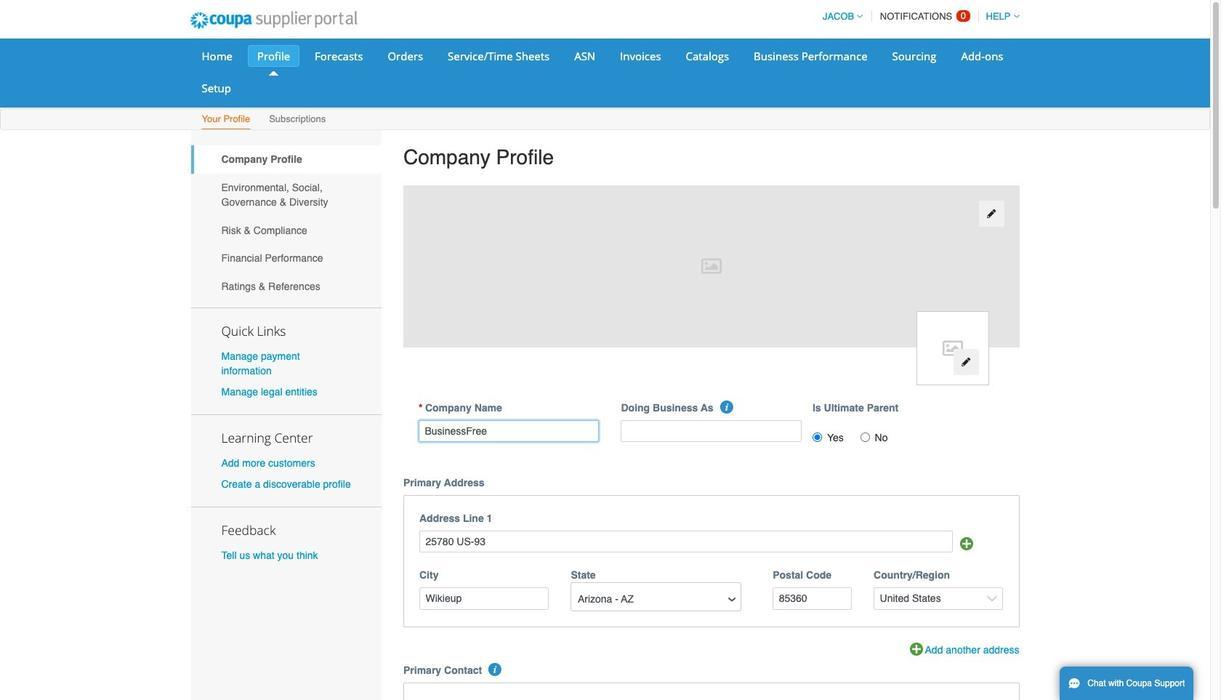 Task type: describe. For each thing, give the bounding box(es) containing it.
1 horizontal spatial additional information image
[[721, 400, 734, 414]]

logo image
[[917, 311, 990, 385]]

Select an Option text field
[[573, 589, 741, 611]]



Task type: vqa. For each thing, say whether or not it's contained in the screenshot.
the left the Additional Information icon
no



Task type: locate. For each thing, give the bounding box(es) containing it.
change image image for logo
[[962, 357, 972, 368]]

0 vertical spatial additional information image
[[721, 400, 734, 414]]

None text field
[[622, 420, 802, 442], [420, 531, 953, 553], [420, 588, 549, 610], [622, 420, 802, 442], [420, 531, 953, 553], [420, 588, 549, 610]]

navigation
[[817, 2, 1020, 31]]

add image
[[961, 538, 974, 551]]

0 horizontal spatial additional information image
[[489, 664, 502, 677]]

1 horizontal spatial change image image
[[987, 209, 997, 219]]

0 horizontal spatial change image image
[[962, 357, 972, 368]]

0 vertical spatial change image image
[[987, 209, 997, 219]]

None radio
[[813, 433, 823, 442]]

change image image for background image
[[987, 209, 997, 219]]

1 vertical spatial change image image
[[962, 357, 972, 368]]

background image
[[404, 185, 1020, 347]]

1 vertical spatial additional information image
[[489, 664, 502, 677]]

coupa supplier portal image
[[180, 2, 367, 39]]

additional information image
[[721, 400, 734, 414], [489, 664, 502, 677]]

None radio
[[861, 433, 870, 442]]

None text field
[[419, 420, 600, 442], [773, 588, 853, 610], [419, 420, 600, 442], [773, 588, 853, 610]]

change image image
[[987, 209, 997, 219], [962, 357, 972, 368]]



